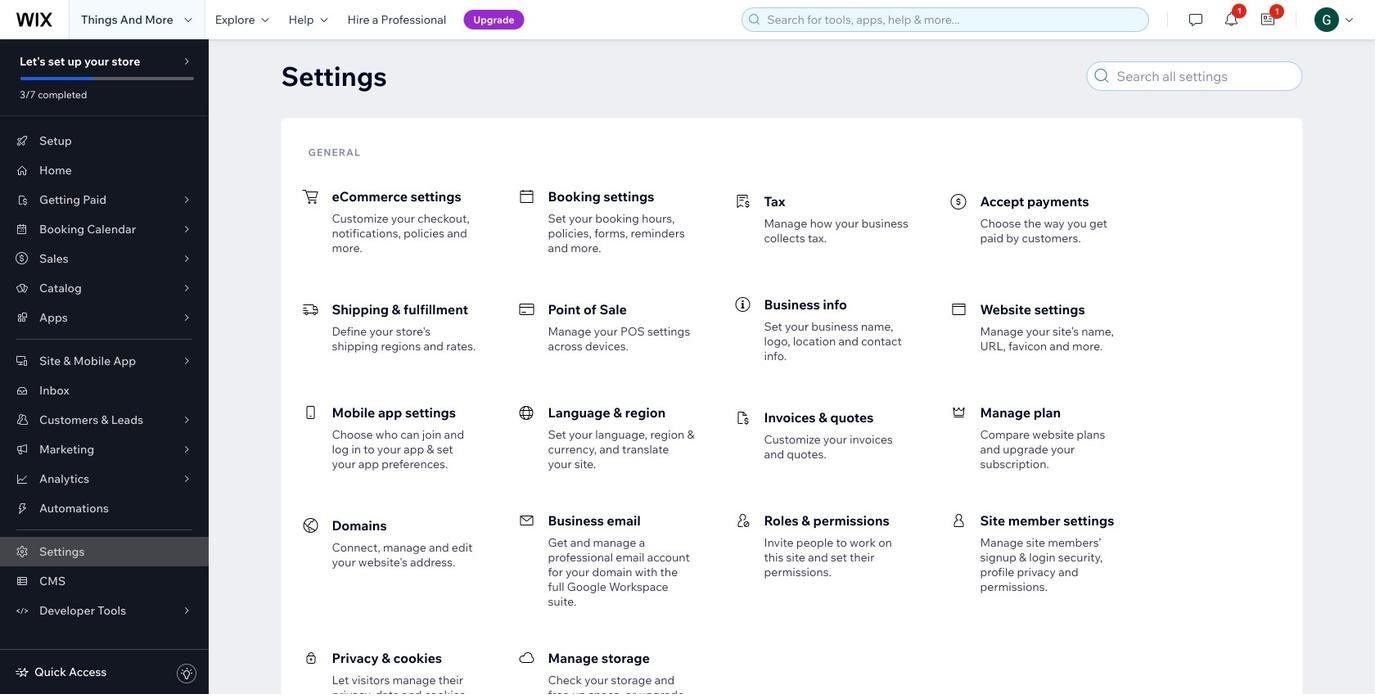 Task type: vqa. For each thing, say whether or not it's contained in the screenshot.
SEARCH field
no



Task type: describe. For each thing, give the bounding box(es) containing it.
Search all settings field
[[1112, 62, 1297, 90]]



Task type: locate. For each thing, give the bounding box(es) containing it.
Search for tools, apps, help & more... field
[[762, 8, 1144, 31]]

general-section element
[[296, 162, 1288, 694]]

sidebar element
[[0, 39, 209, 694]]



